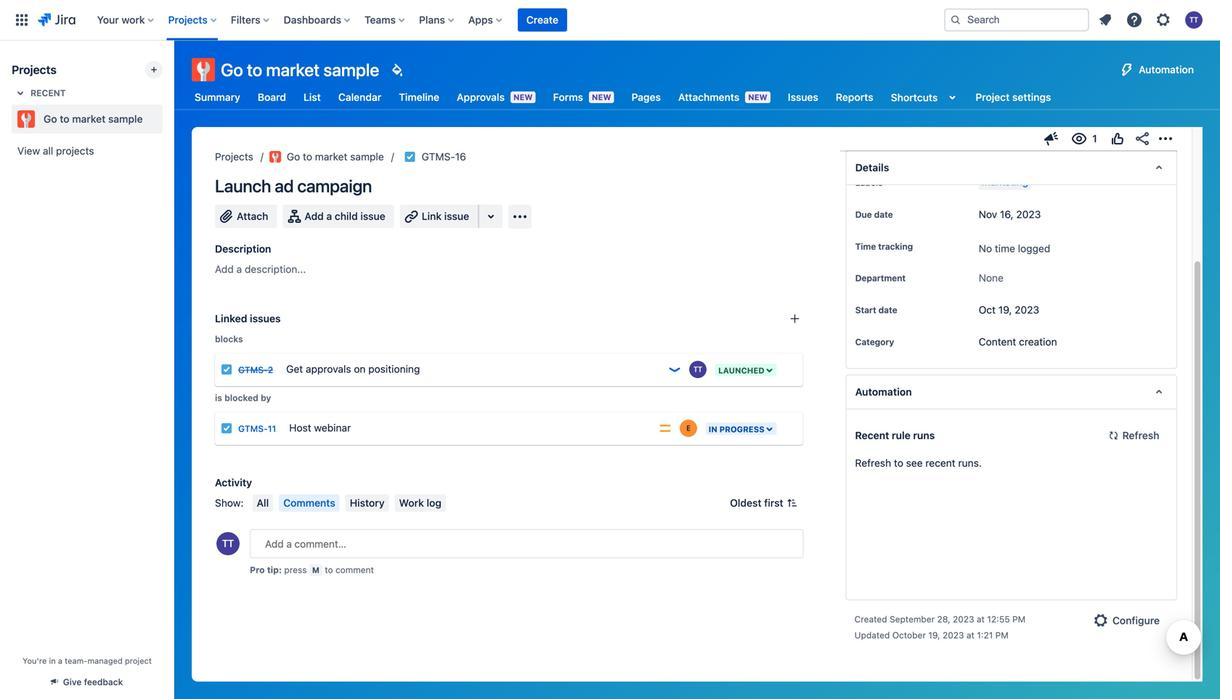 Task type: describe. For each thing, give the bounding box(es) containing it.
sidebar navigation image
[[158, 58, 190, 87]]

projects for "projects" "link"
[[215, 151, 253, 163]]

time
[[855, 241, 876, 252]]

your work
[[97, 14, 145, 26]]

time
[[995, 243, 1015, 255]]

reports link
[[833, 84, 876, 110]]

add a child issue button
[[283, 205, 394, 228]]

projects link
[[215, 148, 253, 166]]

gtms- for 2
[[238, 365, 268, 375]]

automation image
[[1118, 61, 1136, 78]]

start date
[[855, 305, 897, 315]]

none
[[979, 272, 1004, 284]]

oldest first button
[[721, 495, 804, 512]]

labels
[[855, 178, 883, 188]]

apps button
[[464, 8, 508, 32]]

launch
[[215, 176, 271, 196]]

a for child
[[326, 210, 332, 222]]

19, inside created september 28, 2023 at 12:55 pm updated october 19, 2023 at 1:21 pm
[[928, 630, 940, 640]]

add for add a description...
[[215, 263, 234, 275]]

go to market sample for top go to market sample link
[[44, 113, 143, 125]]

linked issues
[[215, 313, 281, 325]]

collapse recent projects image
[[12, 84, 29, 102]]

host
[[289, 422, 311, 434]]

your work button
[[93, 8, 159, 32]]

0 vertical spatial go to market sample
[[221, 60, 379, 80]]

teams button
[[360, 8, 410, 32]]

oldest
[[730, 497, 761, 509]]

2023 right 16, on the top right of the page
[[1016, 208, 1041, 220]]

1 vertical spatial automation
[[855, 386, 912, 398]]

1 horizontal spatial at
[[977, 614, 985, 624]]

get approvals on positioning
[[286, 363, 420, 375]]

history button
[[345, 495, 389, 512]]

host webinar link
[[283, 414, 652, 443]]

press
[[284, 565, 307, 575]]

date for oct 19, 2023
[[878, 305, 897, 315]]

2023 right 28,
[[953, 614, 974, 624]]

recent
[[31, 88, 66, 98]]

automation element
[[846, 375, 1177, 409]]

attach
[[237, 210, 268, 222]]

gtms-11
[[238, 424, 276, 434]]

issues link
[[785, 84, 821, 110]]

history
[[350, 497, 385, 509]]

set project background image
[[388, 61, 405, 78]]

calendar
[[338, 91, 381, 103]]

first
[[764, 497, 783, 509]]

date for nov 16, 2023
[[874, 210, 893, 220]]

due
[[855, 210, 872, 220]]

view all projects
[[17, 145, 94, 157]]

1 horizontal spatial go
[[221, 60, 243, 80]]

updated
[[854, 630, 890, 640]]

primary element
[[9, 0, 932, 40]]

gtms-2
[[238, 365, 273, 375]]

0 vertical spatial market
[[266, 60, 320, 80]]

content
[[979, 336, 1016, 348]]

description
[[215, 243, 271, 255]]

no time logged
[[979, 243, 1050, 255]]

nov
[[979, 208, 997, 220]]

view all projects link
[[12, 138, 163, 164]]

0 horizontal spatial pm
[[995, 630, 1009, 640]]

link web pages and more image
[[482, 208, 500, 225]]

notifications image
[[1097, 11, 1114, 29]]

low
[[1005, 145, 1024, 156]]

automation button
[[1113, 58, 1203, 81]]

projects
[[56, 145, 94, 157]]

to up board at the left of page
[[247, 60, 262, 80]]

approvals
[[457, 91, 505, 103]]

feedback
[[84, 677, 123, 687]]

labels pin to top. only you can see pinned fields. image
[[886, 177, 897, 188]]

copy link to issue image
[[463, 150, 475, 162]]

projects for projects popup button
[[168, 14, 208, 26]]

forms
[[553, 91, 583, 103]]

by
[[261, 393, 271, 403]]

board
[[258, 91, 286, 103]]

12:55
[[987, 614, 1010, 624]]

work log button
[[395, 495, 446, 512]]

in
[[49, 656, 56, 666]]

add a child issue
[[305, 210, 385, 222]]

tab list containing summary
[[183, 84, 1063, 110]]

show:
[[215, 497, 244, 509]]

automation inside button
[[1139, 64, 1194, 76]]

pages
[[632, 91, 661, 103]]

0 vertical spatial go to market sample link
[[12, 105, 157, 134]]

give feedback image
[[1043, 130, 1060, 147]]

linked
[[215, 313, 247, 325]]

link
[[422, 210, 442, 222]]

issue inside 'add a child issue' button
[[360, 210, 385, 222]]

apps
[[468, 14, 493, 26]]

content creation
[[979, 336, 1057, 348]]

you're
[[23, 656, 47, 666]]

give
[[63, 677, 82, 687]]

timeline link
[[396, 84, 442, 110]]

is
[[215, 393, 222, 403]]

filters
[[231, 14, 260, 26]]

issues
[[788, 91, 818, 103]]

view
[[17, 145, 40, 157]]

create button
[[518, 8, 567, 32]]

Add a comment… field
[[250, 529, 804, 558]]

board link
[[255, 84, 289, 110]]

time tracking
[[855, 241, 913, 252]]

1 vertical spatial market
[[72, 113, 106, 125]]



Task type: locate. For each thing, give the bounding box(es) containing it.
projects
[[168, 14, 208, 26], [12, 63, 56, 77], [215, 151, 253, 163]]

a down description
[[236, 263, 242, 275]]

new
[[513, 93, 533, 102], [592, 93, 611, 102], [748, 93, 767, 102]]

at left 1:21
[[967, 630, 975, 640]]

project
[[976, 91, 1010, 103]]

2 vertical spatial sample
[[350, 151, 384, 163]]

attachments
[[678, 91, 739, 103]]

issue type: task image for get approvals on positioning
[[221, 364, 232, 375]]

add inside button
[[305, 210, 324, 222]]

1 issue type: task image from the top
[[221, 364, 232, 375]]

marketing link
[[979, 175, 1031, 190]]

banner
[[0, 0, 1220, 41]]

pages link
[[629, 84, 664, 110]]

2 horizontal spatial a
[[326, 210, 332, 222]]

0 vertical spatial a
[[326, 210, 332, 222]]

0 horizontal spatial automation
[[855, 386, 912, 398]]

go up "summary"
[[221, 60, 243, 80]]

department
[[855, 273, 906, 283]]

issue type: task image
[[221, 364, 232, 375], [221, 423, 232, 434]]

banner containing your work
[[0, 0, 1220, 41]]

september
[[890, 614, 935, 624]]

comments
[[283, 497, 335, 509]]

0 vertical spatial date
[[874, 210, 893, 220]]

market up campaign
[[315, 151, 347, 163]]

go to market sample link
[[12, 105, 157, 134], [269, 148, 384, 166]]

details element
[[846, 150, 1177, 185]]

gtms-16 link
[[422, 148, 466, 166]]

16,
[[1000, 208, 1013, 220]]

a left "child"
[[326, 210, 332, 222]]

issue right the link
[[444, 210, 469, 222]]

1 horizontal spatial automation
[[1139, 64, 1194, 76]]

19,
[[998, 304, 1012, 316], [928, 630, 940, 640]]

go to market sample for go to market sample link to the bottom
[[287, 151, 384, 163]]

at
[[977, 614, 985, 624], [967, 630, 975, 640]]

help image
[[1126, 11, 1143, 29]]

go to market sample up campaign
[[287, 151, 384, 163]]

summary
[[195, 91, 240, 103]]

2 vertical spatial go to market sample
[[287, 151, 384, 163]]

at up 1:21
[[977, 614, 985, 624]]

sample
[[323, 60, 379, 80], [108, 113, 143, 125], [350, 151, 384, 163]]

1 horizontal spatial issue
[[444, 210, 469, 222]]

jira image
[[38, 11, 75, 29], [38, 11, 75, 29]]

date right due
[[874, 210, 893, 220]]

1 vertical spatial sample
[[108, 113, 143, 125]]

created september 28, 2023 at 12:55 pm updated october 19, 2023 at 1:21 pm
[[854, 614, 1026, 640]]

dashboards button
[[279, 8, 356, 32]]

your
[[97, 14, 119, 26]]

creation
[[1019, 336, 1057, 348]]

blocked
[[224, 393, 258, 403]]

market up the view all projects link at the left of page
[[72, 113, 106, 125]]

projects up collapse recent projects icon
[[12, 63, 56, 77]]

1 vertical spatial issue type: task image
[[221, 423, 232, 434]]

pm down 12:55
[[995, 630, 1009, 640]]

get approvals on positioning link
[[280, 355, 662, 384]]

priority: medium image
[[658, 421, 672, 436]]

1 horizontal spatial new
[[592, 93, 611, 102]]

go down recent
[[44, 113, 57, 125]]

managed
[[87, 656, 123, 666]]

1 vertical spatial add
[[215, 263, 234, 275]]

0 horizontal spatial 19,
[[928, 630, 940, 640]]

go to market sample up the view all projects link at the left of page
[[44, 113, 143, 125]]

work log
[[399, 497, 441, 509]]

new for attachments
[[748, 93, 767, 102]]

create project image
[[148, 64, 160, 76]]

0 vertical spatial projects
[[168, 14, 208, 26]]

reports
[[836, 91, 873, 103]]

new right forms
[[592, 93, 611, 102]]

2 issue from the left
[[444, 210, 469, 222]]

1 horizontal spatial go to market sample link
[[269, 148, 384, 166]]

time tracking pin to top. only you can see pinned fields. image
[[916, 241, 927, 252]]

1 vertical spatial date
[[878, 305, 897, 315]]

go to market sample link up campaign
[[269, 148, 384, 166]]

all
[[257, 497, 269, 509]]

issue
[[360, 210, 385, 222], [444, 210, 469, 222]]

0 horizontal spatial at
[[967, 630, 975, 640]]

0 vertical spatial sample
[[323, 60, 379, 80]]

2 vertical spatial a
[[58, 656, 62, 666]]

projects up launch
[[215, 151, 253, 163]]

start
[[855, 305, 876, 315]]

1:21
[[977, 630, 993, 640]]

projects up the sidebar navigation image
[[168, 14, 208, 26]]

1 vertical spatial gtms-
[[238, 365, 268, 375]]

issue type: task image left gtms-11 on the bottom
[[221, 423, 232, 434]]

child
[[335, 210, 358, 222]]

launch ad campaign
[[215, 176, 372, 196]]

add
[[305, 210, 324, 222], [215, 263, 234, 275]]

go to market sample
[[221, 60, 379, 80], [44, 113, 143, 125], [287, 151, 384, 163]]

oct
[[979, 304, 996, 316]]

add down description
[[215, 263, 234, 275]]

menu bar containing all
[[249, 495, 449, 512]]

sample up "calendar"
[[323, 60, 379, 80]]

automation down category
[[855, 386, 912, 398]]

teams
[[365, 14, 396, 26]]

go to market sample up 'list' at the left top of the page
[[221, 60, 379, 80]]

menu bar
[[249, 495, 449, 512]]

19, right oct
[[998, 304, 1012, 316]]

new for approvals
[[513, 93, 533, 102]]

m
[[312, 566, 319, 575]]

issue right "child"
[[360, 210, 385, 222]]

to down recent
[[60, 113, 69, 125]]

issue inside 'link issue' button
[[444, 210, 469, 222]]

a right in
[[58, 656, 62, 666]]

pm right 12:55
[[1012, 614, 1026, 624]]

0 horizontal spatial add
[[215, 263, 234, 275]]

1 vertical spatial a
[[236, 263, 242, 275]]

2023 down 28,
[[943, 630, 964, 640]]

2 vertical spatial go
[[287, 151, 300, 163]]

on
[[354, 363, 366, 375]]

is blocked by
[[215, 393, 271, 403]]

3 new from the left
[[748, 93, 767, 102]]

add for add a child issue
[[305, 210, 324, 222]]

gtms- for 11
[[238, 424, 268, 434]]

gtms-2 link
[[238, 365, 273, 375]]

1 horizontal spatial 19,
[[998, 304, 1012, 316]]

positioning
[[368, 363, 420, 375]]

oldest first
[[730, 497, 783, 509]]

work
[[122, 14, 145, 26]]

gtms- up is blocked by
[[238, 365, 268, 375]]

a inside button
[[326, 210, 332, 222]]

project
[[125, 656, 152, 666]]

0 horizontal spatial go
[[44, 113, 57, 125]]

2 issue type: task image from the top
[[221, 423, 232, 434]]

plans
[[419, 14, 445, 26]]

0 vertical spatial issue type: task image
[[221, 364, 232, 375]]

sample left task icon
[[350, 151, 384, 163]]

0 vertical spatial at
[[977, 614, 985, 624]]

add a description...
[[215, 263, 306, 275]]

list
[[303, 91, 321, 103]]

market up 'list' at the left top of the page
[[266, 60, 320, 80]]

logged
[[1018, 243, 1050, 255]]

tab list
[[183, 84, 1063, 110]]

all button
[[252, 495, 273, 512]]

1 vertical spatial go to market sample
[[44, 113, 143, 125]]

to right m
[[325, 565, 333, 575]]

19, down 28,
[[928, 630, 940, 640]]

appswitcher icon image
[[13, 11, 31, 29]]

0 vertical spatial add
[[305, 210, 324, 222]]

project settings link
[[973, 84, 1054, 110]]

your profile and settings image
[[1185, 11, 1203, 29]]

description...
[[245, 263, 306, 275]]

projects inside popup button
[[168, 14, 208, 26]]

automation
[[1139, 64, 1194, 76], [855, 386, 912, 398]]

all
[[43, 145, 53, 157]]

1 horizontal spatial pm
[[1012, 614, 1026, 624]]

market
[[266, 60, 320, 80], [72, 113, 106, 125], [315, 151, 347, 163]]

1 vertical spatial 19,
[[928, 630, 940, 640]]

to
[[247, 60, 262, 80], [60, 113, 69, 125], [303, 151, 312, 163], [325, 565, 333, 575]]

go right go to market sample image
[[287, 151, 300, 163]]

add app image
[[511, 208, 529, 225]]

a for description...
[[236, 263, 242, 275]]

2 horizontal spatial new
[[748, 93, 767, 102]]

0 horizontal spatial go to market sample link
[[12, 105, 157, 134]]

0 horizontal spatial issue
[[360, 210, 385, 222]]

go to market sample link up the view all projects link at the left of page
[[12, 105, 157, 134]]

gtms- for 16
[[422, 151, 455, 163]]

dashboards
[[284, 14, 341, 26]]

automation right automation image
[[1139, 64, 1194, 76]]

2 new from the left
[[592, 93, 611, 102]]

campaign
[[297, 176, 372, 196]]

1 vertical spatial projects
[[12, 63, 56, 77]]

gtms-11 link
[[238, 424, 276, 434]]

shortcuts
[[891, 91, 938, 103]]

created
[[854, 614, 887, 624]]

gtms-16
[[422, 151, 466, 163]]

date right start
[[878, 305, 897, 315]]

project settings
[[976, 91, 1051, 103]]

0 vertical spatial automation
[[1139, 64, 1194, 76]]

priority: low image
[[667, 362, 682, 377]]

0 vertical spatial 19,
[[998, 304, 1012, 316]]

0 horizontal spatial a
[[58, 656, 62, 666]]

1 vertical spatial at
[[967, 630, 975, 640]]

actions image
[[1157, 130, 1174, 147]]

comment
[[335, 565, 374, 575]]

gtms- right task icon
[[422, 151, 455, 163]]

issue type: task image left gtms-2 link
[[221, 364, 232, 375]]

october
[[892, 630, 926, 640]]

go to market sample image
[[269, 151, 281, 163]]

Search field
[[944, 8, 1089, 32]]

1 vertical spatial go
[[44, 113, 57, 125]]

1 horizontal spatial add
[[305, 210, 324, 222]]

new for forms
[[592, 93, 611, 102]]

timeline
[[399, 91, 439, 103]]

add to starred image
[[158, 110, 176, 128]]

add left "child"
[[305, 210, 324, 222]]

1 new from the left
[[513, 93, 533, 102]]

search image
[[950, 14, 961, 26]]

you're in a team-managed project
[[23, 656, 152, 666]]

1 horizontal spatial projects
[[168, 14, 208, 26]]

pro tip: press m to comment
[[250, 565, 374, 575]]

give feedback
[[63, 677, 123, 687]]

0 horizontal spatial projects
[[12, 63, 56, 77]]

sample left add to starred image
[[108, 113, 143, 125]]

projects button
[[164, 8, 222, 32]]

configure link
[[1086, 609, 1168, 632]]

1 vertical spatial go to market sample link
[[269, 148, 384, 166]]

2 vertical spatial market
[[315, 151, 347, 163]]

1 vertical spatial pm
[[995, 630, 1009, 640]]

2 vertical spatial gtms-
[[238, 424, 268, 434]]

to up launch ad campaign
[[303, 151, 312, 163]]

settings image
[[1155, 11, 1172, 29]]

get
[[286, 363, 303, 375]]

gtms- down is blocked by
[[238, 424, 268, 434]]

pm
[[1012, 614, 1026, 624], [995, 630, 1009, 640]]

link issue
[[422, 210, 469, 222]]

0 vertical spatial gtms-
[[422, 151, 455, 163]]

2 horizontal spatial projects
[[215, 151, 253, 163]]

2 vertical spatial projects
[[215, 151, 253, 163]]

2023 up the 'content creation'
[[1015, 304, 1039, 316]]

issues
[[250, 313, 281, 325]]

link issue button
[[400, 205, 479, 228]]

0 horizontal spatial new
[[513, 93, 533, 102]]

issue type: task image for host webinar
[[221, 423, 232, 434]]

1 horizontal spatial a
[[236, 263, 242, 275]]

task image
[[404, 151, 416, 163]]

filters button
[[226, 8, 275, 32]]

1 issue from the left
[[360, 210, 385, 222]]

2
[[268, 365, 273, 375]]

approvals
[[306, 363, 351, 375]]

28,
[[937, 614, 950, 624]]

create
[[526, 14, 558, 26]]

oct 19, 2023
[[979, 304, 1039, 316]]

calendar link
[[335, 84, 384, 110]]

0 vertical spatial go
[[221, 60, 243, 80]]

category
[[855, 337, 894, 347]]

vote options: no one has voted for this issue yet. image
[[1109, 130, 1126, 147]]

priority
[[855, 146, 886, 156]]

configure
[[1112, 615, 1160, 627]]

new right approvals
[[513, 93, 533, 102]]

new left issues link
[[748, 93, 767, 102]]

2 horizontal spatial go
[[287, 151, 300, 163]]

link an issue image
[[789, 313, 801, 325]]

0 vertical spatial pm
[[1012, 614, 1026, 624]]



Task type: vqa. For each thing, say whether or not it's contained in the screenshot.
KAN
no



